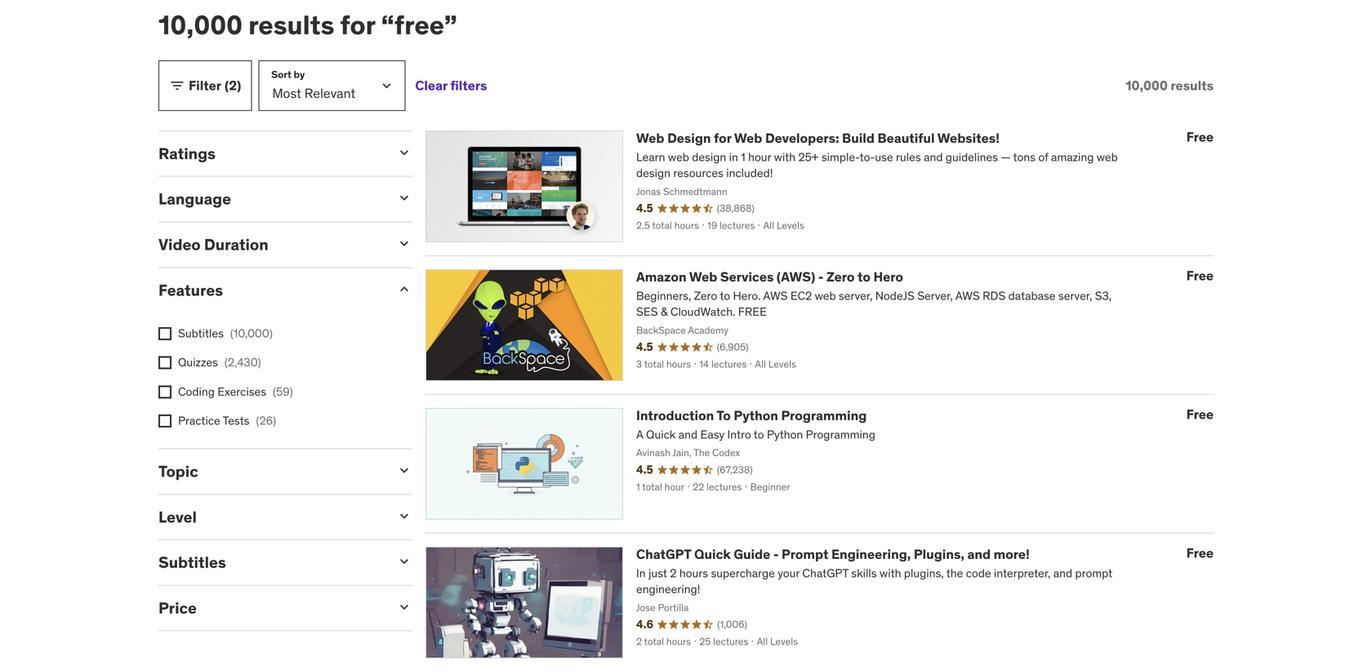 Task type: describe. For each thing, give the bounding box(es) containing it.
xsmall image for practice
[[158, 415, 172, 428]]

1 horizontal spatial web
[[689, 269, 718, 285]]

10,000 results status
[[1126, 77, 1214, 94]]

web design for web developers: build beautiful websites!
[[636, 130, 1000, 147]]

ratings
[[158, 144, 216, 163]]

plugins,
[[914, 546, 965, 563]]

small image for features
[[396, 281, 413, 298]]

results for 10,000 results
[[1171, 77, 1214, 94]]

language button
[[158, 189, 383, 209]]

more!
[[994, 546, 1030, 563]]

python
[[734, 408, 778, 424]]

level
[[158, 508, 197, 527]]

language
[[158, 189, 231, 209]]

free for and
[[1187, 545, 1214, 562]]

design
[[667, 130, 711, 147]]

level button
[[158, 508, 383, 527]]

amazon
[[636, 269, 687, 285]]

free for websites!
[[1187, 129, 1214, 145]]

quick
[[694, 546, 731, 563]]

small image for language
[[396, 190, 413, 206]]

10,000 results
[[1126, 77, 1214, 94]]

video duration button
[[158, 235, 383, 254]]

clear
[[415, 77, 448, 94]]

(aws)
[[777, 269, 815, 285]]

web design for web developers: build beautiful websites! link
[[636, 130, 1000, 147]]

practice
[[178, 414, 220, 428]]

tests
[[223, 414, 250, 428]]

amazon web services (aws) - zero to hero
[[636, 269, 903, 285]]

price
[[158, 599, 197, 618]]

zero
[[827, 269, 855, 285]]

engineering,
[[832, 546, 911, 563]]

chatgpt
[[636, 546, 691, 563]]

clear filters
[[415, 77, 487, 94]]

chatgpt quick guide - prompt engineering, plugins, and more! link
[[636, 546, 1030, 563]]

10,000 results for "free"
[[158, 9, 457, 41]]

0 horizontal spatial web
[[636, 130, 665, 147]]

small image for topic
[[396, 463, 413, 479]]

clear filters button
[[415, 60, 487, 111]]

exercises
[[217, 385, 266, 399]]

2 horizontal spatial web
[[734, 130, 762, 147]]

xsmall image for quizzes
[[158, 357, 172, 370]]

quizzes (2,430)
[[178, 356, 261, 370]]

filters
[[450, 77, 487, 94]]

to
[[858, 269, 871, 285]]

small image for level
[[396, 508, 413, 525]]

filter (2)
[[189, 77, 241, 94]]

features
[[158, 280, 223, 300]]

0 horizontal spatial -
[[773, 546, 779, 563]]

results for 10,000 results for "free"
[[248, 9, 334, 41]]

duration
[[204, 235, 269, 254]]

introduction to python programming
[[636, 408, 867, 424]]



Task type: vqa. For each thing, say whether or not it's contained in the screenshot.
the Popular Instructors element
no



Task type: locate. For each thing, give the bounding box(es) containing it.
and
[[968, 546, 991, 563]]

chatgpt quick guide - prompt engineering, plugins, and more!
[[636, 546, 1030, 563]]

1 vertical spatial 10,000
[[1126, 77, 1168, 94]]

1 horizontal spatial -
[[818, 269, 824, 285]]

subtitles up price
[[158, 553, 226, 573]]

developers:
[[765, 130, 839, 147]]

0 vertical spatial 10,000
[[158, 9, 243, 41]]

4 free from the top
[[1187, 545, 1214, 562]]

-
[[818, 269, 824, 285], [773, 546, 779, 563]]

small image for price
[[396, 599, 413, 616]]

for left "free"
[[340, 9, 375, 41]]

2 vertical spatial small image
[[396, 599, 413, 616]]

small image for ratings
[[396, 145, 413, 161]]

(2,430)
[[225, 356, 261, 370]]

"free"
[[381, 9, 457, 41]]

web left design
[[636, 130, 665, 147]]

1 xsmall image from the top
[[158, 357, 172, 370]]

coding
[[178, 385, 215, 399]]

topic button
[[158, 462, 383, 482]]

xsmall image for coding
[[158, 386, 172, 399]]

subtitles (10,000)
[[178, 326, 273, 341]]

introduction
[[636, 408, 714, 424]]

10,000 for 10,000 results for "free"
[[158, 9, 243, 41]]

quizzes
[[178, 356, 218, 370]]

services
[[720, 269, 774, 285]]

filter
[[189, 77, 221, 94]]

(2)
[[225, 77, 241, 94]]

coding exercises (59)
[[178, 385, 293, 399]]

for right design
[[714, 130, 732, 147]]

0 horizontal spatial results
[[248, 9, 334, 41]]

2 small image from the top
[[396, 508, 413, 525]]

0 vertical spatial for
[[340, 9, 375, 41]]

10,000 for 10,000 results
[[1126, 77, 1168, 94]]

1 vertical spatial small image
[[396, 508, 413, 525]]

web right amazon
[[689, 269, 718, 285]]

for for web
[[714, 130, 732, 147]]

1 vertical spatial for
[[714, 130, 732, 147]]

1 horizontal spatial 10,000
[[1126, 77, 1168, 94]]

free
[[1187, 129, 1214, 145], [1187, 267, 1214, 284], [1187, 406, 1214, 423], [1187, 545, 1214, 562]]

3 small image from the top
[[396, 599, 413, 616]]

(59)
[[273, 385, 293, 399]]

- right guide
[[773, 546, 779, 563]]

1 small image from the top
[[396, 145, 413, 161]]

1 vertical spatial xsmall image
[[158, 386, 172, 399]]

for for "free"
[[340, 9, 375, 41]]

0 vertical spatial small image
[[396, 145, 413, 161]]

guide
[[734, 546, 771, 563]]

3 free from the top
[[1187, 406, 1214, 423]]

1 vertical spatial -
[[773, 546, 779, 563]]

results
[[248, 9, 334, 41], [1171, 77, 1214, 94]]

amazon web services (aws) - zero to hero link
[[636, 269, 903, 285]]

topic
[[158, 462, 198, 482]]

subtitles up quizzes
[[178, 326, 224, 341]]

ratings button
[[158, 144, 383, 163]]

beautiful
[[878, 130, 935, 147]]

build
[[842, 130, 875, 147]]

xsmall image left coding
[[158, 386, 172, 399]]

subtitles
[[178, 326, 224, 341], [158, 553, 226, 573]]

2 free from the top
[[1187, 267, 1214, 284]]

3 xsmall image from the top
[[158, 415, 172, 428]]

0 vertical spatial results
[[248, 9, 334, 41]]

xsmall image
[[158, 357, 172, 370], [158, 386, 172, 399], [158, 415, 172, 428]]

introduction to python programming link
[[636, 408, 867, 424]]

subtitles for subtitles (10,000)
[[178, 326, 224, 341]]

0 vertical spatial xsmall image
[[158, 357, 172, 370]]

2 vertical spatial xsmall image
[[158, 415, 172, 428]]

0 horizontal spatial 10,000
[[158, 9, 243, 41]]

free for hero
[[1187, 267, 1214, 284]]

1 free from the top
[[1187, 129, 1214, 145]]

programming
[[781, 408, 867, 424]]

small image for subtitles
[[396, 554, 413, 570]]

0 horizontal spatial for
[[340, 9, 375, 41]]

10,000
[[158, 9, 243, 41], [1126, 77, 1168, 94]]

small image
[[169, 78, 185, 94], [396, 190, 413, 206], [396, 236, 413, 252], [396, 281, 413, 298], [396, 463, 413, 479], [396, 554, 413, 570]]

hero
[[874, 269, 903, 285]]

video duration
[[158, 235, 269, 254]]

1 vertical spatial subtitles
[[158, 553, 226, 573]]

video
[[158, 235, 201, 254]]

prompt
[[782, 546, 829, 563]]

1 vertical spatial results
[[1171, 77, 1214, 94]]

- left zero
[[818, 269, 824, 285]]

web left developers:
[[734, 130, 762, 147]]

(10,000)
[[230, 326, 273, 341]]

subtitles button
[[158, 553, 383, 573]]

xsmall image left practice
[[158, 415, 172, 428]]

2 xsmall image from the top
[[158, 386, 172, 399]]

price button
[[158, 599, 383, 618]]

0 vertical spatial subtitles
[[178, 326, 224, 341]]

xsmall image
[[158, 328, 172, 341]]

features button
[[158, 280, 383, 300]]

1 horizontal spatial for
[[714, 130, 732, 147]]

xsmall image down xsmall image
[[158, 357, 172, 370]]

to
[[717, 408, 731, 424]]

subtitles for subtitles
[[158, 553, 226, 573]]

web
[[636, 130, 665, 147], [734, 130, 762, 147], [689, 269, 718, 285]]

practice tests (26)
[[178, 414, 276, 428]]

(26)
[[256, 414, 276, 428]]

0 vertical spatial -
[[818, 269, 824, 285]]

small image for video duration
[[396, 236, 413, 252]]

1 horizontal spatial results
[[1171, 77, 1214, 94]]

for
[[340, 9, 375, 41], [714, 130, 732, 147]]

websites!
[[938, 130, 1000, 147]]

small image
[[396, 145, 413, 161], [396, 508, 413, 525], [396, 599, 413, 616]]



